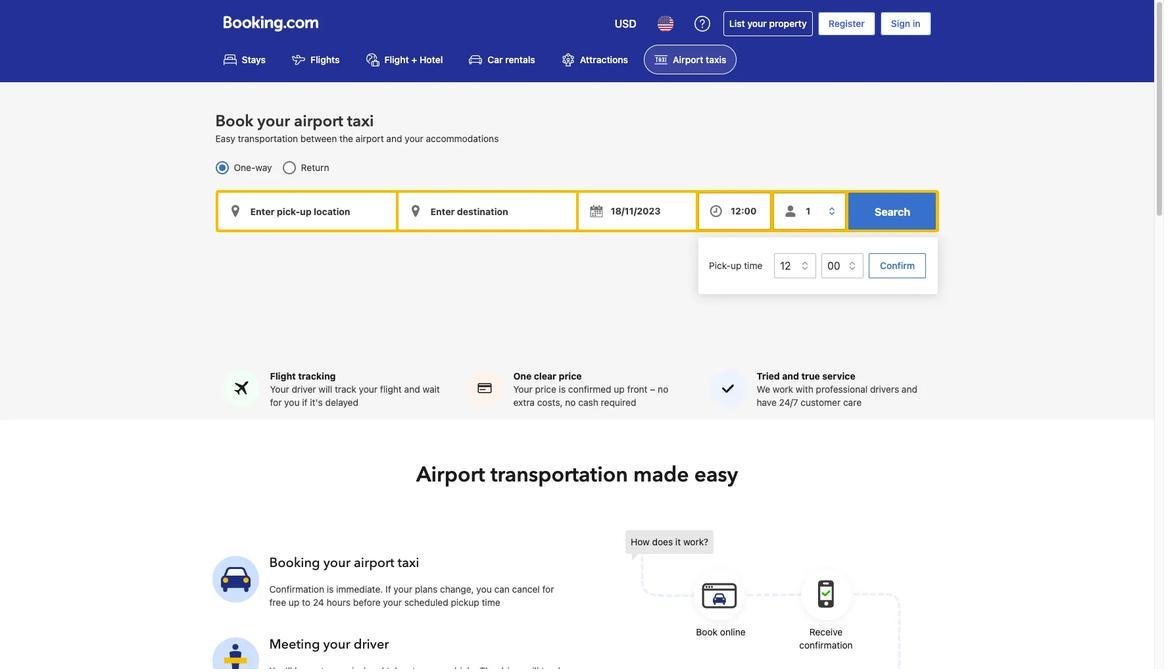 Task type: vqa. For each thing, say whether or not it's contained in the screenshot.
it
yes



Task type: locate. For each thing, give the bounding box(es) containing it.
flight left +
[[385, 54, 409, 65]]

taxi up the
[[347, 111, 374, 132]]

1 vertical spatial book
[[697, 627, 718, 638]]

property
[[770, 18, 807, 29]]

attractions
[[580, 54, 629, 65]]

flight
[[385, 54, 409, 65], [270, 371, 296, 382]]

1 vertical spatial is
[[327, 584, 334, 595]]

your up immediate.
[[324, 554, 351, 572]]

you
[[284, 397, 300, 408], [477, 584, 492, 595]]

0 horizontal spatial transportation
[[238, 133, 298, 144]]

price
[[559, 371, 582, 382], [535, 384, 557, 395]]

your
[[270, 384, 289, 395], [514, 384, 533, 395]]

0 horizontal spatial book
[[216, 111, 254, 132]]

book up easy in the top left of the page
[[216, 111, 254, 132]]

1 vertical spatial you
[[477, 584, 492, 595]]

flight for flight tracking your driver will track your flight and wait for you if it's delayed
[[270, 371, 296, 382]]

airport for booking
[[354, 554, 395, 572]]

does
[[653, 537, 673, 548]]

book for your
[[216, 111, 254, 132]]

for inside confirmation is immediate. if your plans change, you can cancel for free up to 24 hours before your scheduled pickup time
[[543, 584, 554, 595]]

tried and true service we work with professional drivers and have 24/7 customer care
[[757, 371, 918, 408]]

0 vertical spatial driver
[[292, 384, 316, 395]]

airport right the
[[356, 133, 384, 144]]

1 horizontal spatial up
[[614, 384, 625, 395]]

you left can
[[477, 584, 492, 595]]

stays
[[242, 54, 266, 65]]

and
[[387, 133, 402, 144], [783, 371, 800, 382], [405, 384, 420, 395], [902, 384, 918, 395]]

free
[[269, 597, 286, 608]]

1 horizontal spatial no
[[658, 384, 669, 395]]

flight + hotel link
[[356, 45, 454, 75]]

airport
[[673, 54, 704, 65], [417, 461, 485, 490]]

1 vertical spatial airport
[[417, 461, 485, 490]]

1 horizontal spatial your
[[514, 384, 533, 395]]

is up hours
[[327, 584, 334, 595]]

confirmation
[[269, 584, 324, 595]]

0 vertical spatial for
[[270, 397, 282, 408]]

flight for flight + hotel
[[385, 54, 409, 65]]

taxi for booking
[[398, 554, 420, 572]]

list your property
[[730, 18, 807, 29]]

track
[[335, 384, 357, 395]]

for inside flight tracking your driver will track your flight and wait for you if it's delayed
[[270, 397, 282, 408]]

airport taxis link
[[644, 45, 737, 75]]

1 horizontal spatial driver
[[354, 636, 389, 654]]

0 horizontal spatial price
[[535, 384, 557, 395]]

no
[[658, 384, 669, 395], [566, 397, 576, 408]]

booking
[[269, 554, 320, 572]]

transportation
[[238, 133, 298, 144], [491, 461, 628, 490]]

up left to at left
[[289, 597, 300, 608]]

12:00
[[731, 206, 757, 217]]

0 vertical spatial airport
[[673, 54, 704, 65]]

made
[[634, 461, 689, 490]]

taxi inside book your airport taxi easy transportation between the airport and your accommodations
[[347, 111, 374, 132]]

0 vertical spatial transportation
[[238, 133, 298, 144]]

you inside confirmation is immediate. if your plans change, you can cancel for free up to 24 hours before your scheduled pickup time
[[477, 584, 492, 595]]

airport for airport taxis
[[673, 54, 704, 65]]

0 horizontal spatial flight
[[270, 371, 296, 382]]

way
[[256, 162, 272, 173]]

0 horizontal spatial no
[[566, 397, 576, 408]]

up up required
[[614, 384, 625, 395]]

1 vertical spatial no
[[566, 397, 576, 408]]

your down one at the left bottom of the page
[[514, 384, 533, 395]]

the
[[340, 133, 353, 144]]

0 horizontal spatial time
[[482, 597, 501, 608]]

1 horizontal spatial is
[[559, 384, 566, 395]]

0 horizontal spatial your
[[270, 384, 289, 395]]

book
[[216, 111, 254, 132], [697, 627, 718, 638]]

book inside book your airport taxi easy transportation between the airport and your accommodations
[[216, 111, 254, 132]]

airport
[[294, 111, 343, 132], [356, 133, 384, 144], [354, 554, 395, 572]]

flights
[[311, 54, 340, 65]]

costs,
[[537, 397, 563, 408]]

airport for airport transportation made easy
[[417, 461, 485, 490]]

your right track
[[359, 384, 378, 395]]

2 your from the left
[[514, 384, 533, 395]]

for right cancel at the bottom left of page
[[543, 584, 554, 595]]

0 vertical spatial time
[[745, 260, 763, 271]]

18/11/2023 button
[[579, 193, 696, 230]]

service
[[823, 371, 856, 382]]

1 vertical spatial transportation
[[491, 461, 628, 490]]

driver up the if
[[292, 384, 316, 395]]

pick-
[[710, 260, 731, 271]]

1 vertical spatial for
[[543, 584, 554, 595]]

0 horizontal spatial you
[[284, 397, 300, 408]]

easy
[[216, 133, 235, 144]]

airport taxis
[[673, 54, 727, 65]]

you left the if
[[284, 397, 300, 408]]

up down 12:00 button
[[731, 260, 742, 271]]

tracking
[[298, 371, 336, 382]]

taxi for book
[[347, 111, 374, 132]]

for
[[270, 397, 282, 408], [543, 584, 554, 595]]

2 vertical spatial up
[[289, 597, 300, 608]]

0 vertical spatial taxi
[[347, 111, 374, 132]]

price down clear
[[535, 384, 557, 395]]

for left the if
[[270, 397, 282, 408]]

driver down 'before'
[[354, 636, 389, 654]]

flight left tracking
[[270, 371, 296, 382]]

receive
[[810, 627, 843, 638]]

with
[[796, 384, 814, 395]]

Enter destination text field
[[398, 193, 576, 230]]

1 vertical spatial time
[[482, 597, 501, 608]]

book your airport taxi easy transportation between the airport and your accommodations
[[216, 111, 499, 144]]

book left online
[[697, 627, 718, 638]]

true
[[802, 371, 821, 382]]

flight + hotel
[[385, 54, 443, 65]]

1 horizontal spatial book
[[697, 627, 718, 638]]

tried
[[757, 371, 780, 382]]

1 horizontal spatial airport
[[673, 54, 704, 65]]

no right –
[[658, 384, 669, 395]]

0 horizontal spatial is
[[327, 584, 334, 595]]

time down can
[[482, 597, 501, 608]]

car rentals link
[[459, 45, 546, 75]]

price up confirmed
[[559, 371, 582, 382]]

your
[[748, 18, 767, 29], [258, 111, 290, 132], [405, 133, 424, 144], [359, 384, 378, 395], [324, 554, 351, 572], [394, 584, 413, 595], [383, 597, 402, 608], [323, 636, 351, 654]]

work?
[[684, 537, 709, 548]]

book for online
[[697, 627, 718, 638]]

0 vertical spatial flight
[[385, 54, 409, 65]]

0 horizontal spatial driver
[[292, 384, 316, 395]]

0 vertical spatial is
[[559, 384, 566, 395]]

booking airport taxi image
[[626, 531, 902, 669], [212, 556, 259, 603], [212, 638, 259, 669]]

24/7
[[780, 397, 799, 408]]

1 horizontal spatial taxi
[[398, 554, 420, 572]]

1 vertical spatial taxi
[[398, 554, 420, 572]]

taxi
[[347, 111, 374, 132], [398, 554, 420, 572]]

online
[[721, 627, 746, 638]]

1 horizontal spatial price
[[559, 371, 582, 382]]

0 horizontal spatial for
[[270, 397, 282, 408]]

1 vertical spatial flight
[[270, 371, 296, 382]]

1 vertical spatial driver
[[354, 636, 389, 654]]

your inside one clear price your price is confirmed up front – no extra costs, no cash required
[[514, 384, 533, 395]]

flight inside flight tracking your driver will track your flight and wait for you if it's delayed
[[270, 371, 296, 382]]

2 vertical spatial airport
[[354, 554, 395, 572]]

1 vertical spatial up
[[614, 384, 625, 395]]

in
[[913, 18, 921, 29]]

no left cash
[[566, 397, 576, 408]]

if
[[302, 397, 308, 408]]

0 horizontal spatial taxi
[[347, 111, 374, 132]]

time
[[745, 260, 763, 271], [482, 597, 501, 608]]

0 vertical spatial airport
[[294, 111, 343, 132]]

1 horizontal spatial transportation
[[491, 461, 628, 490]]

1 horizontal spatial you
[[477, 584, 492, 595]]

airport up between
[[294, 111, 343, 132]]

have
[[757, 397, 777, 408]]

customer
[[801, 397, 841, 408]]

search button
[[849, 193, 937, 230]]

airport up if
[[354, 554, 395, 572]]

your left will
[[270, 384, 289, 395]]

register link
[[819, 12, 876, 36]]

accommodations
[[426, 133, 499, 144]]

hotel
[[420, 54, 443, 65]]

taxi up plans
[[398, 554, 420, 572]]

if
[[386, 584, 391, 595]]

0 horizontal spatial airport
[[417, 461, 485, 490]]

1 horizontal spatial for
[[543, 584, 554, 595]]

is up costs, on the left of the page
[[559, 384, 566, 395]]

1 horizontal spatial flight
[[385, 54, 409, 65]]

0 vertical spatial up
[[731, 260, 742, 271]]

driver
[[292, 384, 316, 395], [354, 636, 389, 654]]

1 horizontal spatial time
[[745, 260, 763, 271]]

0 vertical spatial book
[[216, 111, 254, 132]]

sign in
[[892, 18, 921, 29]]

and left wait
[[405, 384, 420, 395]]

0 horizontal spatial up
[[289, 597, 300, 608]]

1 your from the left
[[270, 384, 289, 395]]

stays link
[[213, 45, 276, 75]]

car rentals
[[488, 54, 536, 65]]

clear
[[534, 371, 557, 382]]

and right the
[[387, 133, 402, 144]]

1 vertical spatial airport
[[356, 133, 384, 144]]

2 horizontal spatial up
[[731, 260, 742, 271]]

flights link
[[282, 45, 350, 75]]

time right pick-
[[745, 260, 763, 271]]

your up way
[[258, 111, 290, 132]]

and right drivers
[[902, 384, 918, 395]]

0 vertical spatial price
[[559, 371, 582, 382]]

list your property link
[[724, 11, 813, 36]]

car
[[488, 54, 503, 65]]

is inside confirmation is immediate. if your plans change, you can cancel for free up to 24 hours before your scheduled pickup time
[[327, 584, 334, 595]]

0 vertical spatial you
[[284, 397, 300, 408]]



Task type: describe. For each thing, give the bounding box(es) containing it.
confirm
[[881, 260, 916, 271]]

search
[[875, 206, 911, 218]]

driver inside flight tracking your driver will track your flight and wait for you if it's delayed
[[292, 384, 316, 395]]

24
[[313, 597, 324, 608]]

return
[[301, 162, 329, 173]]

attractions link
[[551, 45, 639, 75]]

booking airport taxi image for meeting your driver
[[212, 638, 259, 669]]

confirmation
[[800, 640, 853, 651]]

cash
[[579, 397, 599, 408]]

sign in link
[[881, 12, 932, 36]]

taxis
[[706, 54, 727, 65]]

and up "work" on the right bottom of page
[[783, 371, 800, 382]]

usd button
[[607, 8, 645, 39]]

flight
[[380, 384, 402, 395]]

it
[[676, 537, 681, 548]]

one clear price your price is confirmed up front – no extra costs, no cash required
[[514, 371, 669, 408]]

1 vertical spatial price
[[535, 384, 557, 395]]

before
[[353, 597, 381, 608]]

delayed
[[325, 397, 359, 408]]

confirmed
[[569, 384, 612, 395]]

your right list
[[748, 18, 767, 29]]

will
[[319, 384, 332, 395]]

plans
[[415, 584, 438, 595]]

one
[[514, 371, 532, 382]]

how does it work?
[[631, 537, 709, 548]]

you inside flight tracking your driver will track your flight and wait for you if it's delayed
[[284, 397, 300, 408]]

your inside flight tracking your driver will track your flight and wait for you if it's delayed
[[359, 384, 378, 395]]

book online
[[697, 627, 746, 638]]

easy
[[695, 461, 738, 490]]

cancel
[[512, 584, 540, 595]]

booking your airport taxi
[[269, 554, 420, 572]]

care
[[844, 397, 862, 408]]

immediate.
[[336, 584, 383, 595]]

time inside confirmation is immediate. if your plans change, you can cancel for free up to 24 hours before your scheduled pickup time
[[482, 597, 501, 608]]

receive confirmation
[[800, 627, 853, 651]]

your down if
[[383, 597, 402, 608]]

and inside book your airport taxi easy transportation between the airport and your accommodations
[[387, 133, 402, 144]]

–
[[650, 384, 656, 395]]

register
[[829, 18, 865, 29]]

sign
[[892, 18, 911, 29]]

confirmation is immediate. if your plans change, you can cancel for free up to 24 hours before your scheduled pickup time
[[269, 584, 554, 608]]

flight tracking your driver will track your flight and wait for you if it's delayed
[[270, 371, 440, 408]]

hours
[[327, 597, 351, 608]]

and inside flight tracking your driver will track your flight and wait for you if it's delayed
[[405, 384, 420, 395]]

booking.com online hotel reservations image
[[223, 16, 318, 32]]

to
[[302, 597, 311, 608]]

one-way
[[234, 162, 272, 173]]

it's
[[310, 397, 323, 408]]

confirm button
[[870, 254, 927, 279]]

18/11/2023
[[611, 206, 661, 217]]

airport transportation made easy
[[417, 461, 738, 490]]

extra
[[514, 397, 535, 408]]

booking airport taxi image for booking your airport taxi
[[212, 556, 259, 603]]

scheduled
[[405, 597, 449, 608]]

pick-up time
[[710, 260, 763, 271]]

wait
[[423, 384, 440, 395]]

required
[[601, 397, 637, 408]]

between
[[301, 133, 337, 144]]

one-
[[234, 162, 256, 173]]

Enter pick-up location text field
[[218, 193, 396, 230]]

airport for book
[[294, 111, 343, 132]]

up inside one clear price your price is confirmed up front – no extra costs, no cash required
[[614, 384, 625, 395]]

drivers
[[871, 384, 900, 395]]

for for confirmation is immediate. if your plans change, you can cancel for free up to 24 hours before your scheduled pickup time
[[543, 584, 554, 595]]

we
[[757, 384, 771, 395]]

your left accommodations
[[405, 133, 424, 144]]

can
[[495, 584, 510, 595]]

professional
[[816, 384, 868, 395]]

meeting
[[269, 636, 320, 654]]

list
[[730, 18, 745, 29]]

transportation inside book your airport taxi easy transportation between the airport and your accommodations
[[238, 133, 298, 144]]

up inside confirmation is immediate. if your plans change, you can cancel for free up to 24 hours before your scheduled pickup time
[[289, 597, 300, 608]]

rentals
[[506, 54, 536, 65]]

your down hours
[[323, 636, 351, 654]]

meeting your driver
[[269, 636, 389, 654]]

front
[[628, 384, 648, 395]]

your inside flight tracking your driver will track your flight and wait for you if it's delayed
[[270, 384, 289, 395]]

pickup
[[451, 597, 480, 608]]

is inside one clear price your price is confirmed up front – no extra costs, no cash required
[[559, 384, 566, 395]]

usd
[[615, 18, 637, 30]]

for for flight tracking your driver will track your flight and wait for you if it's delayed
[[270, 397, 282, 408]]

your right if
[[394, 584, 413, 595]]

0 vertical spatial no
[[658, 384, 669, 395]]

work
[[773, 384, 794, 395]]

how
[[631, 537, 650, 548]]

+
[[412, 54, 417, 65]]



